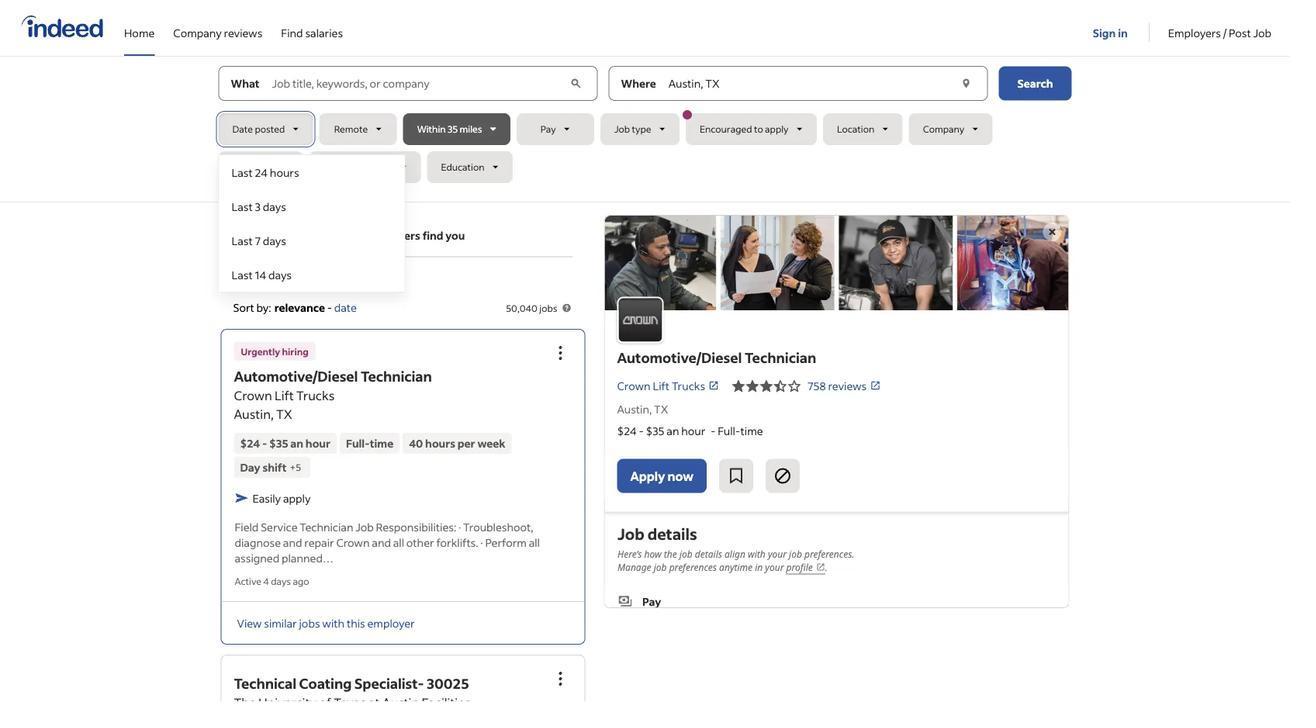 Task type: describe. For each thing, give the bounding box(es) containing it.
technical
[[234, 675, 296, 692]]

30025
[[427, 675, 469, 692]]

easily apply
[[253, 491, 311, 505]]

1 horizontal spatial ·
[[481, 535, 483, 549]]

0 horizontal spatial time
[[370, 436, 394, 450]]

responsibilities:
[[376, 520, 456, 534]]

2 job actions menu is collapsed image from the top
[[551, 670, 570, 688]]

date posted
[[232, 123, 285, 135]]

employers
[[366, 228, 420, 242]]

your right the 7
[[273, 228, 297, 242]]

1 and from the left
[[283, 535, 302, 549]]

last 3 days
[[232, 199, 286, 213]]

troubleshoot,
[[463, 520, 533, 534]]

hour for $24 - $35 an hour
[[306, 436, 331, 450]]

preferences.
[[804, 547, 854, 560]]

close job details image
[[1043, 223, 1062, 241]]

1 horizontal spatial time
[[741, 424, 763, 438]]

$35 for $24 - $35 an hour
[[269, 436, 288, 450]]

trucks for crown lift trucks
[[672, 379, 705, 393]]

here's how the job details align with your job preferences.
[[617, 547, 854, 560]]

50,040
[[506, 302, 538, 314]]

to
[[754, 123, 763, 135]]

pay button
[[517, 113, 594, 145]]

- down crown lift trucks 'link'
[[711, 424, 716, 438]]

employer
[[367, 616, 415, 630]]

easily
[[253, 491, 281, 505]]

job type
[[614, 123, 651, 135]]

job inside popup button
[[614, 123, 630, 135]]

per
[[458, 436, 475, 450]]

sign in link
[[1093, 1, 1130, 54]]

you
[[446, 228, 465, 242]]

austin, up by:
[[263, 276, 293, 288]]

diagnose
[[235, 535, 281, 549]]

salaries
[[305, 26, 343, 40]]

0 vertical spatial automotive/diesel
[[617, 348, 742, 366]]

last 24 hours
[[232, 165, 299, 179]]

where
[[621, 76, 656, 90]]

manage
[[617, 561, 651, 574]]

last for last 24 hours
[[232, 165, 253, 179]]

search button
[[999, 66, 1072, 100]]

find
[[423, 228, 443, 242]]

upload your resume - let employers find you
[[233, 228, 465, 242]]

an for $24 - $35 an hour - full-time
[[667, 424, 679, 438]]

automotive/diesel technician button
[[234, 367, 432, 385]]

0 horizontal spatial automotive/diesel
[[234, 367, 358, 385]]

technical coating specialist- 30025
[[234, 675, 469, 692]]

0 horizontal spatial ·
[[459, 520, 461, 534]]

austin, down crown lift trucks
[[617, 402, 652, 416]]

crown inside field service technician job responsibilities: · troubleshoot, diagnose and repair crown and all other forklifts. · perform all assigned planned…
[[336, 535, 370, 549]]

- left date link
[[327, 300, 332, 314]]

save this job image
[[727, 467, 746, 485]]

company for company
[[923, 123, 965, 135]]

2 horizontal spatial tx
[[654, 402, 668, 416]]

hour for $24 - $35 an hour - full-time
[[681, 424, 706, 438]]

jobs in austin, tx
[[233, 276, 306, 288]]

remote
[[334, 123, 368, 135]]

encouraged
[[700, 123, 752, 135]]

last 24 hours link
[[219, 155, 405, 189]]

sort
[[233, 300, 254, 314]]

field
[[235, 520, 259, 534]]

job inside field service technician job responsibilities: · troubleshoot, diagnose and repair crown and all other forklifts. · perform all assigned planned…
[[356, 520, 374, 534]]

last for last 14 days
[[232, 268, 253, 282]]

3
[[255, 199, 261, 213]]

0 vertical spatial technician
[[745, 348, 816, 366]]

shift
[[263, 460, 287, 474]]

2 horizontal spatial jobs
[[539, 302, 557, 314]]

forklifts.
[[436, 535, 478, 549]]

active 4 days ago
[[235, 575, 309, 587]]

35
[[448, 123, 458, 135]]

1 horizontal spatial full-
[[718, 424, 741, 438]]

days for 3
[[263, 199, 286, 213]]

align
[[724, 547, 745, 560]]

$24 - $35 an hour - full-time
[[617, 424, 763, 438]]

clear element for where
[[959, 76, 974, 91]]

$24 - $35 an hour
[[240, 436, 331, 450]]

service
[[261, 520, 298, 534]]

1 horizontal spatial tx
[[294, 276, 306, 288]]

last 14 days
[[232, 268, 292, 282]]

What field
[[269, 66, 567, 100]]

austin, inside crown lift trucks austin, tx
[[234, 406, 274, 422]]

active
[[235, 575, 261, 587]]

job type button
[[600, 113, 680, 145]]

company for company reviews
[[173, 26, 222, 40]]

24
[[255, 165, 268, 179]]

apply now button
[[617, 459, 707, 493]]

week
[[477, 436, 505, 450]]

your left profile
[[765, 561, 784, 574]]

days for 14
[[268, 268, 292, 282]]

.
[[825, 561, 827, 574]]

view similar jobs with this employer
[[237, 616, 415, 630]]

upload your resume link
[[233, 227, 338, 244]]

coating
[[299, 675, 352, 692]]

- up day shift + 5
[[262, 436, 267, 450]]

2 horizontal spatial job
[[789, 547, 802, 560]]

planned…
[[282, 551, 334, 565]]

$24 for $24 - $35 an hour - full-time
[[617, 424, 637, 438]]

profile
[[786, 561, 813, 574]]

40
[[409, 436, 423, 450]]

hiring
[[282, 345, 309, 357]]

technical coating specialist- 30025 button
[[234, 675, 469, 692]]

help icon image
[[561, 302, 573, 314]]

last for last 7 days
[[232, 234, 253, 247]]

7
[[255, 234, 261, 247]]

758
[[808, 379, 826, 393]]

Where field
[[665, 66, 957, 100]]

crown for crown lift trucks
[[617, 379, 651, 393]]

in for sign
[[1118, 26, 1128, 40]]

not interested image
[[773, 467, 792, 485]]

clear image for where
[[959, 76, 974, 91]]

now
[[668, 468, 694, 484]]

apply now
[[630, 468, 694, 484]]

anytime
[[719, 561, 752, 574]]

manage job preferences anytime in your
[[617, 561, 786, 574]]

3.4 out of 5 stars. link to 758 company reviews (opens in a new tab) image
[[732, 377, 802, 395]]

austin, tx
[[617, 402, 668, 416]]

preferences
[[669, 561, 717, 574]]

4
[[263, 575, 269, 587]]

days for 7
[[263, 234, 286, 247]]

employers / post job
[[1168, 26, 1272, 40]]



Task type: vqa. For each thing, say whether or not it's contained in the screenshot.
1st the provided from the bottom
no



Task type: locate. For each thing, give the bounding box(es) containing it.
0 horizontal spatial $35
[[269, 436, 288, 450]]

1 horizontal spatial apply
[[765, 123, 789, 135]]

0 horizontal spatial full-
[[346, 436, 370, 450]]

apply inside dropdown button
[[765, 123, 789, 135]]

1 horizontal spatial crown
[[336, 535, 370, 549]]

home
[[124, 26, 155, 40]]

last left 14
[[232, 268, 253, 282]]

in right anytime
[[755, 561, 762, 574]]

0 horizontal spatial clear image
[[568, 76, 584, 91]]

automotive/diesel technician down hiring
[[234, 367, 432, 385]]

jobs left 14
[[233, 276, 251, 288]]

1 vertical spatial automotive/diesel technician
[[234, 367, 432, 385]]

in for jobs
[[253, 276, 261, 288]]

1 last from the top
[[232, 165, 253, 179]]

- left let
[[340, 228, 345, 242]]

·
[[459, 520, 461, 534], [481, 535, 483, 549]]

0 horizontal spatial $24
[[240, 436, 260, 450]]

job details
[[617, 523, 697, 544]]

1 vertical spatial ·
[[481, 535, 483, 549]]

1 horizontal spatial clear image
[[959, 76, 974, 91]]

$24 down austin, tx
[[617, 424, 637, 438]]

0 horizontal spatial hours
[[270, 165, 299, 179]]

technician up 40
[[361, 367, 432, 385]]

pay inside popup button
[[541, 123, 556, 135]]

crown up austin, tx
[[617, 379, 651, 393]]

$24 for $24 - $35 an hour
[[240, 436, 260, 450]]

clear element for what
[[568, 76, 584, 91]]

2 vertical spatial jobs
[[299, 616, 320, 630]]

· down the 'troubleshoot,' on the left of the page
[[481, 535, 483, 549]]

0 horizontal spatial all
[[393, 535, 404, 549]]

view similar jobs with this employer link
[[237, 616, 415, 630]]

days right 4
[[271, 575, 291, 587]]

2 horizontal spatial crown
[[617, 379, 651, 393]]

last for last 3 days
[[232, 199, 253, 213]]

0 horizontal spatial with
[[322, 616, 345, 630]]

- down austin, tx
[[639, 424, 644, 438]]

1 horizontal spatial all
[[529, 535, 540, 549]]

hours right 24
[[270, 165, 299, 179]]

sign
[[1093, 26, 1116, 40]]

by:
[[256, 300, 271, 314]]

details up 'manage job preferences anytime in your'
[[695, 547, 722, 560]]

1 vertical spatial automotive/diesel
[[234, 367, 358, 385]]

0 horizontal spatial hour
[[306, 436, 331, 450]]

last 14 days link
[[219, 258, 405, 292]]

1 vertical spatial in
[[253, 276, 261, 288]]

3 last from the top
[[232, 234, 253, 247]]

0 horizontal spatial trucks
[[296, 387, 335, 403]]

0 vertical spatial automotive/diesel technician
[[617, 348, 816, 366]]

0 vertical spatial in
[[1118, 26, 1128, 40]]

other
[[406, 535, 434, 549]]

crown down urgently
[[234, 387, 272, 403]]

1 horizontal spatial $35
[[646, 424, 665, 438]]

job up profile
[[789, 547, 802, 560]]

sign in
[[1093, 26, 1128, 40]]

trucks for crown lift trucks austin, tx
[[296, 387, 335, 403]]

0 vertical spatial hours
[[270, 165, 299, 179]]

austin, up $24 - $35 an hour
[[234, 406, 274, 422]]

0 horizontal spatial crown
[[234, 387, 272, 403]]

automotive/diesel technician
[[617, 348, 816, 366], [234, 367, 432, 385]]

job actions menu is collapsed image
[[551, 344, 570, 362], [551, 670, 570, 688]]

0 horizontal spatial and
[[283, 535, 302, 549]]

in up by:
[[253, 276, 261, 288]]

$35 up shift
[[269, 436, 288, 450]]

0 horizontal spatial tx
[[276, 406, 292, 422]]

1 vertical spatial details
[[695, 547, 722, 560]]

in right sign
[[1118, 26, 1128, 40]]

technician inside field service technician job responsibilities: · troubleshoot, diagnose and repair crown and all other forklifts. · perform all assigned planned…
[[300, 520, 353, 534]]

1 horizontal spatial company
[[923, 123, 965, 135]]

1 vertical spatial hours
[[425, 436, 455, 450]]

2 all from the left
[[529, 535, 540, 549]]

jobs
[[233, 276, 251, 288], [539, 302, 557, 314], [299, 616, 320, 630]]

time
[[741, 424, 763, 438], [370, 436, 394, 450]]

1 horizontal spatial jobs
[[299, 616, 320, 630]]

here's
[[617, 547, 642, 560]]

view
[[237, 616, 262, 630]]

50,040 jobs
[[506, 302, 557, 314]]

automotive/diesel down hiring
[[234, 367, 358, 385]]

1 horizontal spatial pay
[[642, 594, 661, 608]]

company inside 'popup button'
[[923, 123, 965, 135]]

with
[[748, 547, 765, 560], [322, 616, 345, 630]]

the
[[664, 547, 677, 560]]

days right the 7
[[263, 234, 286, 247]]

details
[[647, 523, 697, 544], [695, 547, 722, 560]]

let
[[347, 228, 364, 242]]

crown inside crown lift trucks austin, tx
[[234, 387, 272, 403]]

1 horizontal spatial automotive/diesel
[[617, 348, 742, 366]]

reviews for company reviews
[[224, 26, 263, 40]]

$24 up day
[[240, 436, 260, 450]]

0 vertical spatial reviews
[[224, 26, 263, 40]]

sort by: relevance - date
[[233, 300, 357, 314]]

apply
[[765, 123, 789, 135], [283, 491, 311, 505]]

lift inside 'link'
[[653, 379, 670, 393]]

job left type on the top
[[614, 123, 630, 135]]

None search field
[[218, 66, 1072, 292]]

1 job actions menu is collapsed image from the top
[[551, 344, 570, 362]]

1 horizontal spatial hours
[[425, 436, 455, 450]]

upload
[[233, 228, 270, 242]]

home link
[[124, 0, 155, 53]]

2 clear element from the left
[[959, 76, 974, 91]]

hour down crown lift trucks austin, tx
[[306, 436, 331, 450]]

hour
[[681, 424, 706, 438], [306, 436, 331, 450]]

1 horizontal spatial trucks
[[672, 379, 705, 393]]

lift down urgently hiring
[[275, 387, 294, 403]]

0 horizontal spatial pay
[[541, 123, 556, 135]]

day
[[240, 460, 260, 474]]

trucks inside 'link'
[[672, 379, 705, 393]]

full-time
[[346, 436, 394, 450]]

crown right 'repair'
[[336, 535, 370, 549]]

within
[[417, 123, 446, 135]]

last 3 days link
[[219, 189, 405, 223]]

encouraged to apply button
[[683, 110, 817, 145]]

an for $24 - $35 an hour
[[290, 436, 303, 450]]

trucks down automotive/diesel technician button
[[296, 387, 335, 403]]

0 horizontal spatial lift
[[275, 387, 294, 403]]

automotive/diesel up crown lift trucks 'link'
[[617, 348, 742, 366]]

time down 3.4 out of 5 stars. link to 758 company reviews (opens in a new tab) image
[[741, 424, 763, 438]]

reviews inside company reviews link
[[224, 26, 263, 40]]

ago
[[293, 575, 309, 587]]

0 horizontal spatial clear element
[[568, 76, 584, 91]]

758 reviews
[[808, 379, 867, 393]]

1 vertical spatial pay
[[642, 594, 661, 608]]

full- up save this job image
[[718, 424, 741, 438]]

2 last from the top
[[232, 199, 253, 213]]

2 horizontal spatial technician
[[745, 348, 816, 366]]

1 horizontal spatial in
[[755, 561, 762, 574]]

repair
[[304, 535, 334, 549]]

clear element up 'company' 'popup button'
[[959, 76, 974, 91]]

1 horizontal spatial with
[[748, 547, 765, 560]]

1 horizontal spatial job
[[679, 547, 692, 560]]

crown lift trucks link
[[617, 378, 719, 394]]

1 vertical spatial with
[[322, 616, 345, 630]]

0 horizontal spatial reviews
[[224, 26, 263, 40]]

date
[[232, 123, 253, 135]]

job up preferences
[[679, 547, 692, 560]]

perform
[[485, 535, 527, 549]]

employers / post job link
[[1168, 0, 1272, 53]]

trucks inside crown lift trucks austin, tx
[[296, 387, 335, 403]]

hours
[[270, 165, 299, 179], [425, 436, 455, 450]]

0 vertical spatial jobs
[[233, 276, 251, 288]]

0 horizontal spatial technician
[[300, 520, 353, 534]]

1 vertical spatial company
[[923, 123, 965, 135]]

miles
[[460, 123, 482, 135]]

1 vertical spatial jobs
[[539, 302, 557, 314]]

menu containing last 24 hours
[[218, 154, 405, 292]]

0 vertical spatial pay
[[541, 123, 556, 135]]

job
[[679, 547, 692, 560], [789, 547, 802, 560], [653, 561, 666, 574]]

within 35 miles button
[[403, 113, 510, 145]]

company button
[[909, 113, 993, 145]]

2 horizontal spatial in
[[1118, 26, 1128, 40]]

0 vertical spatial ·
[[459, 520, 461, 534]]

time left 40
[[370, 436, 394, 450]]

days for 4
[[271, 575, 291, 587]]

clear image up pay popup button
[[568, 76, 584, 91]]

job down how
[[653, 561, 666, 574]]

job up here's
[[617, 523, 644, 544]]

1 all from the left
[[393, 535, 404, 549]]

apply
[[630, 468, 665, 484]]

tx down crown lift trucks
[[654, 402, 668, 416]]

day shift + 5
[[240, 460, 301, 474]]

last 7 days link
[[219, 223, 405, 258]]

pay right miles
[[541, 123, 556, 135]]

0 horizontal spatial in
[[253, 276, 261, 288]]

last 7 days
[[232, 234, 286, 247]]

with right align
[[748, 547, 765, 560]]

job right post
[[1253, 26, 1272, 40]]

2 clear image from the left
[[959, 76, 974, 91]]

field service technician job responsibilities: · troubleshoot, diagnose and repair crown and all other forklifts. · perform all assigned planned…
[[235, 520, 540, 565]]

1 vertical spatial job actions menu is collapsed image
[[551, 670, 570, 688]]

1 horizontal spatial technician
[[361, 367, 432, 385]]

1 horizontal spatial reviews
[[828, 379, 867, 393]]

last left 3
[[232, 199, 253, 213]]

location button
[[823, 113, 903, 145]]

clear image up 'company' 'popup button'
[[959, 76, 974, 91]]

clear image for what
[[568, 76, 584, 91]]

$24
[[617, 424, 637, 438], [240, 436, 260, 450]]

1 horizontal spatial hour
[[681, 424, 706, 438]]

hour up now
[[681, 424, 706, 438]]

0 vertical spatial details
[[647, 523, 697, 544]]

crown lift trucks logo image
[[605, 216, 1069, 310], [617, 297, 664, 343]]

1 clear image from the left
[[568, 76, 584, 91]]

find salaries
[[281, 26, 343, 40]]

0 horizontal spatial jobs
[[233, 276, 251, 288]]

lift for crown lift trucks austin, tx
[[275, 387, 294, 403]]

date posted button
[[218, 113, 313, 145]]

$35 down austin, tx
[[646, 424, 665, 438]]

technician up 'repair'
[[300, 520, 353, 534]]

1 horizontal spatial clear element
[[959, 76, 974, 91]]

0 vertical spatial job actions menu is collapsed image
[[551, 344, 570, 362]]

an
[[667, 424, 679, 438], [290, 436, 303, 450]]

job left responsibilities:
[[356, 520, 374, 534]]

1 vertical spatial reviews
[[828, 379, 867, 393]]

days right 14
[[268, 268, 292, 282]]

1 vertical spatial technician
[[361, 367, 432, 385]]

clear image
[[568, 76, 584, 91], [959, 76, 974, 91]]

0 horizontal spatial company
[[173, 26, 222, 40]]

apply right easily
[[283, 491, 311, 505]]

full- left 40
[[346, 436, 370, 450]]

· up forklifts. on the left
[[459, 520, 461, 534]]

lift inside crown lift trucks austin, tx
[[275, 387, 294, 403]]

your up profile
[[768, 547, 786, 560]]

1 horizontal spatial lift
[[653, 379, 670, 393]]

tx up relevance
[[294, 276, 306, 288]]

pay down manage
[[642, 594, 661, 608]]

tx inside crown lift trucks austin, tx
[[276, 406, 292, 422]]

with left this
[[322, 616, 345, 630]]

technician up 3.4 out of 5 stars. link to 758 company reviews (opens in a new tab) image
[[745, 348, 816, 366]]

company reviews link
[[173, 0, 263, 53]]

clear element
[[568, 76, 584, 91], [959, 76, 974, 91]]

reviews for 758 reviews
[[828, 379, 867, 393]]

this
[[347, 616, 365, 630]]

lift for crown lift trucks
[[653, 379, 670, 393]]

all right perform
[[529, 535, 540, 549]]

1 horizontal spatial an
[[667, 424, 679, 438]]

1 horizontal spatial and
[[372, 535, 391, 549]]

urgently hiring
[[241, 345, 309, 357]]

encouraged to apply
[[700, 123, 789, 135]]

all left other
[[393, 535, 404, 549]]

trucks up $24 - $35 an hour - full-time
[[672, 379, 705, 393]]

hours right 40
[[425, 436, 455, 450]]

assigned
[[235, 551, 279, 565]]

-
[[340, 228, 345, 242], [327, 300, 332, 314], [639, 424, 644, 438], [711, 424, 716, 438], [262, 436, 267, 450]]

jobs left help icon
[[539, 302, 557, 314]]

profile link
[[786, 561, 825, 574]]

relevance
[[274, 300, 325, 314]]

how
[[644, 547, 661, 560]]

lift up austin, tx
[[653, 379, 670, 393]]

758 reviews link
[[808, 379, 881, 393]]

$35 for $24 - $35 an hour - full-time
[[646, 424, 665, 438]]

0 horizontal spatial an
[[290, 436, 303, 450]]

company reviews
[[173, 26, 263, 40]]

jobs right 'similar'
[[299, 616, 320, 630]]

tx up $24 - $35 an hour
[[276, 406, 292, 422]]

2 vertical spatial in
[[755, 561, 762, 574]]

an down austin, tx
[[667, 424, 679, 438]]

0 horizontal spatial job
[[653, 561, 666, 574]]

1 horizontal spatial automotive/diesel technician
[[617, 348, 816, 366]]

0 vertical spatial apply
[[765, 123, 789, 135]]

full-
[[718, 424, 741, 438], [346, 436, 370, 450]]

none search field containing what
[[218, 66, 1072, 292]]

days right 3
[[263, 199, 286, 213]]

reviews right 758
[[828, 379, 867, 393]]

menu
[[218, 154, 405, 292]]

reviews left the find
[[224, 26, 263, 40]]

automotive/diesel technician up crown lift trucks 'link'
[[617, 348, 816, 366]]

details up the
[[647, 523, 697, 544]]

1 clear element from the left
[[568, 76, 584, 91]]

an up 5
[[290, 436, 303, 450]]

2 vertical spatial technician
[[300, 520, 353, 534]]

clear element up pay popup button
[[568, 76, 584, 91]]

pay
[[541, 123, 556, 135], [642, 594, 661, 608]]

similar
[[264, 616, 297, 630]]

last left 24
[[232, 165, 253, 179]]

crown for crown lift trucks austin, tx
[[234, 387, 272, 403]]

1 vertical spatial apply
[[283, 491, 311, 505]]

crown inside crown lift trucks 'link'
[[617, 379, 651, 393]]

0 horizontal spatial automotive/diesel technician
[[234, 367, 432, 385]]

0 vertical spatial with
[[748, 547, 765, 560]]

job
[[1253, 26, 1272, 40], [614, 123, 630, 135], [356, 520, 374, 534], [617, 523, 644, 544]]

type
[[632, 123, 651, 135]]

employers
[[1168, 26, 1221, 40]]

0 horizontal spatial apply
[[283, 491, 311, 505]]

and down responsibilities:
[[372, 535, 391, 549]]

2 and from the left
[[372, 535, 391, 549]]

urgently
[[241, 345, 280, 357]]

0 vertical spatial company
[[173, 26, 222, 40]]

crown lift trucks austin, tx
[[234, 387, 335, 422]]

last left the 7
[[232, 234, 253, 247]]

apply right to at the right top
[[765, 123, 789, 135]]

find salaries link
[[281, 0, 343, 53]]

and down service
[[283, 535, 302, 549]]

4 last from the top
[[232, 268, 253, 282]]

location
[[837, 123, 875, 135]]

1 horizontal spatial $24
[[617, 424, 637, 438]]



